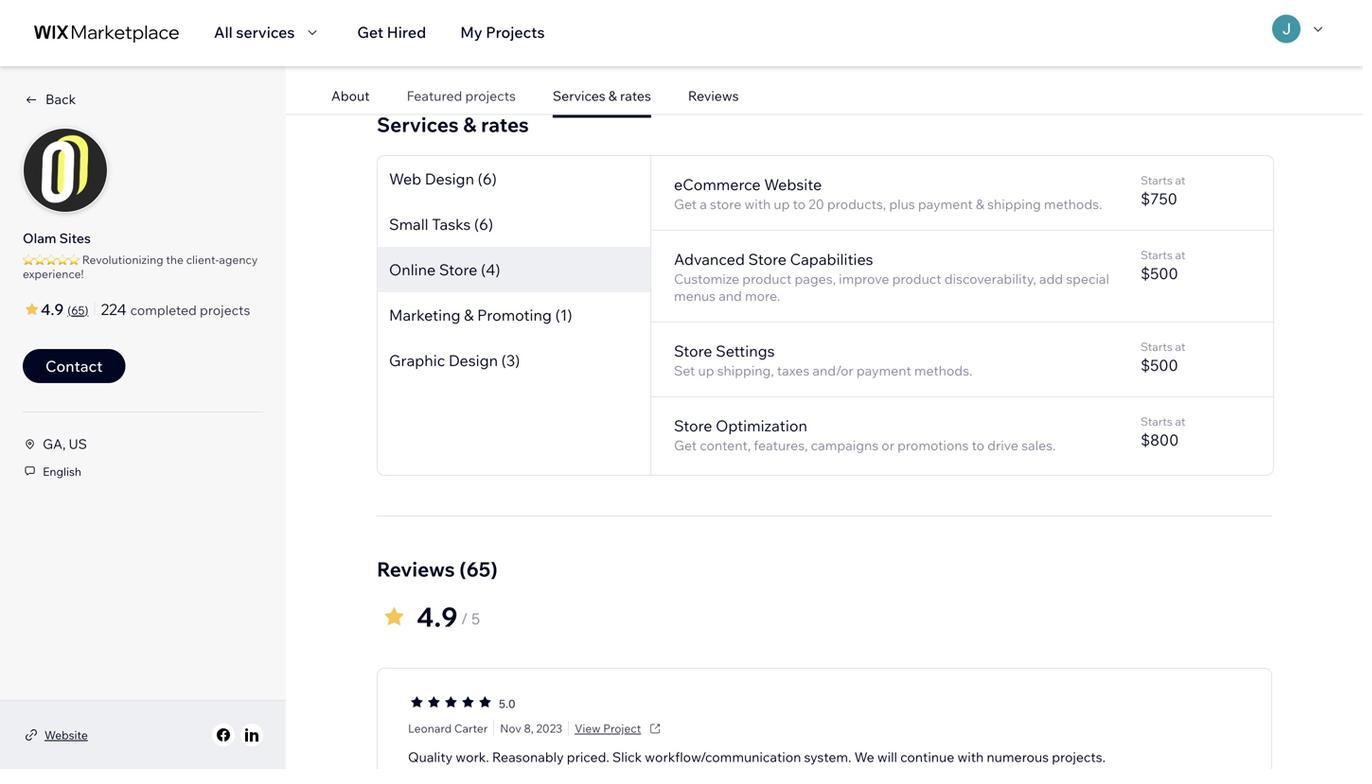 Task type: vqa. For each thing, say whether or not it's contained in the screenshot.


Task type: describe. For each thing, give the bounding box(es) containing it.
english
[[43, 465, 81, 479]]

0 horizontal spatial rates
[[481, 112, 529, 137]]

us
[[69, 436, 87, 453]]

65
[[71, 304, 85, 318]]

shipping
[[988, 196, 1042, 213]]

carter
[[454, 722, 488, 736]]

and/or
[[813, 363, 854, 379]]

discoverability,
[[945, 271, 1037, 288]]

5.0
[[499, 698, 516, 712]]

4.9 for 4.9 / 5
[[417, 601, 458, 634]]

224
[[101, 300, 127, 319]]

leonard
[[408, 722, 452, 736]]

store inside advanced store capabilities customize product pages, improve product discoverability, add special menus and more.
[[749, 250, 787, 269]]

experience!
[[23, 267, 84, 281]]

promotions
[[898, 438, 969, 454]]

add
[[1040, 271, 1064, 288]]

graphic design (3)
[[389, 351, 520, 370]]

marketing & promoting (1)
[[389, 306, 573, 325]]

products,
[[828, 196, 887, 213]]

1 horizontal spatial projects
[[465, 88, 516, 104]]

4.9 ( 65 )
[[41, 300, 88, 319]]

features,
[[754, 438, 808, 454]]

online store (4)
[[389, 261, 501, 279]]

at for advanced store capabilities
[[1176, 248, 1186, 262]]

to inside 'store optimization get content, features, campaigns or promotions to drive sales.'
[[972, 438, 985, 454]]

4.9 / 5
[[417, 601, 480, 634]]

projects
[[486, 23, 545, 42]]

1 horizontal spatial services
[[553, 88, 606, 104]]

ga,
[[43, 436, 66, 453]]

will
[[878, 750, 898, 766]]

projects.
[[1052, 750, 1106, 766]]

view project
[[575, 722, 641, 736]]

improve
[[839, 271, 890, 288]]

my
[[460, 23, 483, 42]]

graphic
[[389, 351, 445, 370]]

all
[[214, 23, 233, 42]]

starts for store settings
[[1141, 340, 1173, 354]]

shipping,
[[718, 363, 774, 379]]

website link
[[45, 727, 88, 744]]

quality
[[408, 750, 453, 766]]

methods. inside ecommerce website get a store with up to 20 products, plus payment & shipping methods.
[[1045, 196, 1103, 213]]

taxes
[[777, 363, 810, 379]]

completed
[[130, 302, 197, 319]]

8,
[[524, 722, 534, 736]]

starts at $500 for store settings
[[1141, 340, 1186, 375]]

advanced store capabilities customize product pages, improve product discoverability, add special menus and more.
[[674, 250, 1110, 305]]

small
[[389, 215, 429, 234]]

(4)
[[481, 261, 501, 279]]

0 vertical spatial get
[[357, 23, 384, 42]]

a
[[700, 196, 707, 213]]

payment inside ecommerce website get a store with up to 20 products, plus payment & shipping methods.
[[918, 196, 973, 213]]

olam sites image
[[24, 129, 107, 212]]

store optimization get content, features, campaigns or promotions to drive sales.
[[674, 417, 1056, 454]]

drive
[[988, 438, 1019, 454]]

settings
[[716, 342, 775, 361]]

web design (6)
[[389, 170, 497, 189]]

web
[[389, 170, 422, 189]]

capabilities
[[790, 250, 874, 269]]

0 horizontal spatial services
[[377, 112, 459, 137]]

$750
[[1141, 190, 1178, 208]]

(6) for small tasks (6)
[[474, 215, 493, 234]]

optimization
[[716, 417, 808, 436]]

numerous
[[987, 750, 1049, 766]]

reviews (65)
[[377, 557, 498, 583]]

up inside store settings set up shipping, taxes and/or payment methods.
[[698, 363, 715, 379]]

small tasks (6)
[[389, 215, 493, 234]]

sales.
[[1022, 438, 1056, 454]]

get for store optimization
[[674, 438, 697, 454]]

featured projects
[[407, 88, 516, 104]]

starts for advanced store capabilities
[[1141, 248, 1173, 262]]

ecommerce website get a store with up to 20 products, plus payment & shipping methods.
[[674, 175, 1103, 213]]

ecommerce
[[674, 175, 761, 194]]

starts for ecommerce website
[[1141, 173, 1173, 188]]

all services button
[[214, 21, 323, 44]]

sites
[[59, 230, 91, 247]]

1 vertical spatial services & rates
[[377, 112, 529, 137]]

revolutionizing
[[82, 253, 164, 267]]

get hired
[[357, 23, 426, 42]]

)
[[85, 304, 88, 318]]

view project link
[[575, 721, 664, 738]]

224 completed projects
[[101, 300, 250, 319]]

project
[[603, 722, 641, 736]]

the
[[166, 253, 184, 267]]

/ 5
[[461, 610, 480, 629]]

or
[[882, 438, 895, 454]]

campaigns
[[811, 438, 879, 454]]

0 horizontal spatial website
[[45, 729, 88, 743]]

with inside ecommerce website get a store with up to 20 products, plus payment & shipping methods.
[[745, 196, 771, 213]]



Task type: locate. For each thing, give the bounding box(es) containing it.
all services
[[214, 23, 295, 42]]

up right the set
[[698, 363, 715, 379]]

0 vertical spatial projects
[[465, 88, 516, 104]]

1 horizontal spatial up
[[774, 196, 790, 213]]

promoting
[[477, 306, 552, 325]]

with right store
[[745, 196, 771, 213]]

design
[[425, 170, 475, 189], [449, 351, 498, 370]]

olam sites ⭐⭐⭐⭐⭐ revolutionizing the client-agency experience!
[[23, 230, 258, 281]]

2023
[[536, 722, 563, 736]]

1 vertical spatial (6)
[[474, 215, 493, 234]]

reviews up 4.9 / 5
[[377, 557, 455, 583]]

4.9 for 4.9 ( 65 )
[[41, 300, 64, 319]]

website inside ecommerce website get a store with up to 20 products, plus payment & shipping methods.
[[764, 175, 822, 194]]

special
[[1067, 271, 1110, 288]]

slick
[[613, 750, 642, 766]]

at up $750
[[1176, 173, 1186, 188]]

product up more.
[[743, 271, 792, 288]]

product
[[743, 271, 792, 288], [893, 271, 942, 288]]

4 at from the top
[[1176, 415, 1186, 429]]

store settings set up shipping, taxes and/or payment methods.
[[674, 342, 973, 379]]

get inside 'store optimization get content, features, campaigns or promotions to drive sales.'
[[674, 438, 697, 454]]

reviews up "ecommerce"
[[688, 88, 739, 104]]

store inside store settings set up shipping, taxes and/or payment methods.
[[674, 342, 713, 361]]

$500 right special
[[1141, 264, 1179, 283]]

starts up '$800'
[[1141, 415, 1173, 429]]

1 vertical spatial get
[[674, 196, 697, 213]]

product right improve at the top
[[893, 271, 942, 288]]

1 horizontal spatial product
[[893, 271, 942, 288]]

0 vertical spatial to
[[793, 196, 806, 213]]

1 horizontal spatial methods.
[[1045, 196, 1103, 213]]

starts up $750
[[1141, 173, 1173, 188]]

1 product from the left
[[743, 271, 792, 288]]

starts inside starts at $750
[[1141, 173, 1173, 188]]

rates left reviews link
[[620, 88, 651, 104]]

0 horizontal spatial services & rates
[[377, 112, 529, 137]]

⭐⭐⭐⭐⭐
[[23, 253, 80, 267]]

0 vertical spatial services
[[553, 88, 606, 104]]

starts at $500
[[1141, 248, 1186, 283], [1141, 340, 1186, 375]]

methods.
[[1045, 196, 1103, 213], [915, 363, 973, 379]]

1 $500 from the top
[[1141, 264, 1179, 283]]

0 vertical spatial starts at $500
[[1141, 248, 1186, 283]]

hired
[[387, 23, 426, 42]]

0 vertical spatial up
[[774, 196, 790, 213]]

to inside ecommerce website get a store with up to 20 products, plus payment & shipping methods.
[[793, 196, 806, 213]]

0 vertical spatial rates
[[620, 88, 651, 104]]

1 starts from the top
[[1141, 173, 1173, 188]]

3 starts from the top
[[1141, 340, 1173, 354]]

starts at $800
[[1141, 415, 1186, 450]]

online
[[389, 261, 436, 279]]

1 horizontal spatial 4.9
[[417, 601, 458, 634]]

1 vertical spatial $500
[[1141, 356, 1179, 375]]

starts at $500 down $750
[[1141, 248, 1186, 283]]

1 horizontal spatial to
[[972, 438, 985, 454]]

(6) right tasks
[[474, 215, 493, 234]]

reviews link
[[688, 88, 739, 104]]

4.9 left / 5
[[417, 601, 458, 634]]

2 $500 from the top
[[1141, 356, 1179, 375]]

view
[[575, 722, 601, 736]]

get hired link
[[357, 21, 426, 44]]

johnsmith43233 image
[[1273, 15, 1301, 43]]

to left "drive"
[[972, 438, 985, 454]]

1 vertical spatial to
[[972, 438, 985, 454]]

at inside starts at $800
[[1176, 415, 1186, 429]]

(6) for web design (6)
[[478, 170, 497, 189]]

projects inside the 224 completed projects
[[200, 302, 250, 319]]

0 horizontal spatial up
[[698, 363, 715, 379]]

starts inside starts at $800
[[1141, 415, 1173, 429]]

starts
[[1141, 173, 1173, 188], [1141, 248, 1173, 262], [1141, 340, 1173, 354], [1141, 415, 1173, 429]]

starts for store optimization
[[1141, 415, 1173, 429]]

1 vertical spatial projects
[[200, 302, 250, 319]]

store up the set
[[674, 342, 713, 361]]

20
[[809, 196, 825, 213]]

(3)
[[502, 351, 520, 370]]

at up starts at $800
[[1176, 340, 1186, 354]]

at for ecommerce website
[[1176, 173, 1186, 188]]

nov 8, 2023
[[500, 722, 563, 736]]

at for store optimization
[[1176, 415, 1186, 429]]

about link
[[331, 88, 370, 104]]

customize
[[674, 271, 740, 288]]

store up content,
[[674, 417, 713, 436]]

0 vertical spatial methods.
[[1045, 196, 1103, 213]]

1 at from the top
[[1176, 173, 1186, 188]]

0 vertical spatial with
[[745, 196, 771, 213]]

my projects link
[[460, 21, 545, 44]]

back button
[[23, 91, 76, 108]]

0 horizontal spatial methods.
[[915, 363, 973, 379]]

set
[[674, 363, 695, 379]]

marketing
[[389, 306, 461, 325]]

get inside ecommerce website get a store with up to 20 products, plus payment & shipping methods.
[[674, 196, 697, 213]]

website
[[764, 175, 822, 194], [45, 729, 88, 743]]

olam
[[23, 230, 56, 247]]

starts up starts at $800
[[1141, 340, 1173, 354]]

1 horizontal spatial with
[[958, 750, 984, 766]]

about
[[331, 88, 370, 104]]

0 vertical spatial services & rates
[[553, 88, 651, 104]]

to
[[793, 196, 806, 213], [972, 438, 985, 454]]

option group
[[408, 694, 493, 715]]

1 horizontal spatial payment
[[918, 196, 973, 213]]

0 vertical spatial $500
[[1141, 264, 1179, 283]]

2 starts at $500 from the top
[[1141, 340, 1186, 375]]

2 at from the top
[[1176, 248, 1186, 262]]

1 vertical spatial with
[[958, 750, 984, 766]]

2 vertical spatial get
[[674, 438, 697, 454]]

2 product from the left
[[893, 271, 942, 288]]

0 vertical spatial 4.9
[[41, 300, 64, 319]]

0 horizontal spatial payment
[[857, 363, 912, 379]]

up inside ecommerce website get a store with up to 20 products, plus payment & shipping methods.
[[774, 196, 790, 213]]

at inside starts at $750
[[1176, 173, 1186, 188]]

reviews for reviews
[[688, 88, 739, 104]]

we
[[855, 750, 875, 766]]

4.9 left (
[[41, 300, 64, 319]]

&
[[609, 88, 617, 104], [463, 112, 477, 137], [976, 196, 985, 213], [464, 306, 474, 325]]

store inside 'store optimization get content, features, campaigns or promotions to drive sales.'
[[674, 417, 713, 436]]

starts at $750
[[1141, 173, 1186, 208]]

$500 for store settings
[[1141, 356, 1179, 375]]

projects down agency
[[200, 302, 250, 319]]

contact
[[45, 357, 103, 376]]

payment inside store settings set up shipping, taxes and/or payment methods.
[[857, 363, 912, 379]]

payment right and/or
[[857, 363, 912, 379]]

4 starts from the top
[[1141, 415, 1173, 429]]

0 vertical spatial (6)
[[478, 170, 497, 189]]

methods. right shipping
[[1045, 196, 1103, 213]]

get left content,
[[674, 438, 697, 454]]

agency
[[219, 253, 258, 267]]

design for (3)
[[449, 351, 498, 370]]

at down $750
[[1176, 248, 1186, 262]]

services
[[236, 23, 295, 42]]

continue
[[901, 750, 955, 766]]

1 vertical spatial up
[[698, 363, 715, 379]]

get left a
[[674, 196, 697, 213]]

0 horizontal spatial product
[[743, 271, 792, 288]]

1 horizontal spatial website
[[764, 175, 822, 194]]

reasonably
[[492, 750, 564, 766]]

methods. inside store settings set up shipping, taxes and/or payment methods.
[[915, 363, 973, 379]]

1 starts at $500 from the top
[[1141, 248, 1186, 283]]

1 vertical spatial reviews
[[377, 557, 455, 583]]

more.
[[745, 288, 781, 305]]

& inside ecommerce website get a store with up to 20 products, plus payment & shipping methods.
[[976, 196, 985, 213]]

store up more.
[[749, 250, 787, 269]]

0 horizontal spatial with
[[745, 196, 771, 213]]

1 vertical spatial rates
[[481, 112, 529, 137]]

design left (3)
[[449, 351, 498, 370]]

payment right plus at the right
[[918, 196, 973, 213]]

(6) up small tasks (6)
[[478, 170, 497, 189]]

client-
[[186, 253, 219, 267]]

0 horizontal spatial projects
[[200, 302, 250, 319]]

at for store settings
[[1176, 340, 1186, 354]]

1 vertical spatial methods.
[[915, 363, 973, 379]]

services & rates link
[[553, 88, 651, 104]]

with right continue
[[958, 750, 984, 766]]

0 vertical spatial reviews
[[688, 88, 739, 104]]

tasks
[[432, 215, 471, 234]]

1 vertical spatial services
[[377, 112, 459, 137]]

1 vertical spatial starts at $500
[[1141, 340, 1186, 375]]

1 vertical spatial payment
[[857, 363, 912, 379]]

1 horizontal spatial reviews
[[688, 88, 739, 104]]

2 starts from the top
[[1141, 248, 1173, 262]]

content,
[[700, 438, 751, 454]]

starts at $500 for advanced store capabilities
[[1141, 248, 1186, 283]]

0 vertical spatial payment
[[918, 196, 973, 213]]

pages,
[[795, 271, 836, 288]]

0 horizontal spatial reviews
[[377, 557, 455, 583]]

0 vertical spatial website
[[764, 175, 822, 194]]

0 horizontal spatial 4.9
[[41, 300, 64, 319]]

workflow/communication
[[645, 750, 802, 766]]

$500 for advanced store capabilities
[[1141, 264, 1179, 283]]

at up '$800'
[[1176, 415, 1186, 429]]

1 vertical spatial design
[[449, 351, 498, 370]]

3 at from the top
[[1176, 340, 1186, 354]]

1 horizontal spatial rates
[[620, 88, 651, 104]]

rates down featured projects link
[[481, 112, 529, 137]]

0 vertical spatial design
[[425, 170, 475, 189]]

1 horizontal spatial services & rates
[[553, 88, 651, 104]]

starts at $500 up starts at $800
[[1141, 340, 1186, 375]]

payment
[[918, 196, 973, 213], [857, 363, 912, 379]]

to left the '20'
[[793, 196, 806, 213]]

design for (6)
[[425, 170, 475, 189]]

services & rates
[[553, 88, 651, 104], [377, 112, 529, 137]]

$800
[[1141, 431, 1179, 450]]

ga, us
[[43, 436, 87, 453]]

methods. up the promotions
[[915, 363, 973, 379]]

leonard carter
[[408, 722, 488, 736]]

store
[[710, 196, 742, 213]]

up left the '20'
[[774, 196, 790, 213]]

starts down $750
[[1141, 248, 1173, 262]]

featured projects link
[[407, 88, 516, 104]]

get for ecommerce website
[[674, 196, 697, 213]]

contact button
[[23, 349, 125, 384]]

menus
[[674, 288, 716, 305]]

plus
[[890, 196, 916, 213]]

projects
[[465, 88, 516, 104], [200, 302, 250, 319]]

projects right featured
[[465, 88, 516, 104]]

work.
[[456, 750, 489, 766]]

nov
[[500, 722, 522, 736]]

store left (4)
[[439, 261, 478, 279]]

system.
[[805, 750, 852, 766]]

reviews for reviews (65)
[[377, 557, 455, 583]]

0 horizontal spatial to
[[793, 196, 806, 213]]

design right web
[[425, 170, 475, 189]]

1 vertical spatial 4.9
[[417, 601, 458, 634]]

1 vertical spatial website
[[45, 729, 88, 743]]

(65)
[[460, 557, 498, 583]]

(
[[68, 304, 71, 318]]

back
[[45, 91, 76, 107]]

get left hired
[[357, 23, 384, 42]]

$500 up starts at $800
[[1141, 356, 1179, 375]]

store
[[749, 250, 787, 269], [439, 261, 478, 279], [674, 342, 713, 361], [674, 417, 713, 436]]

rates
[[620, 88, 651, 104], [481, 112, 529, 137]]



